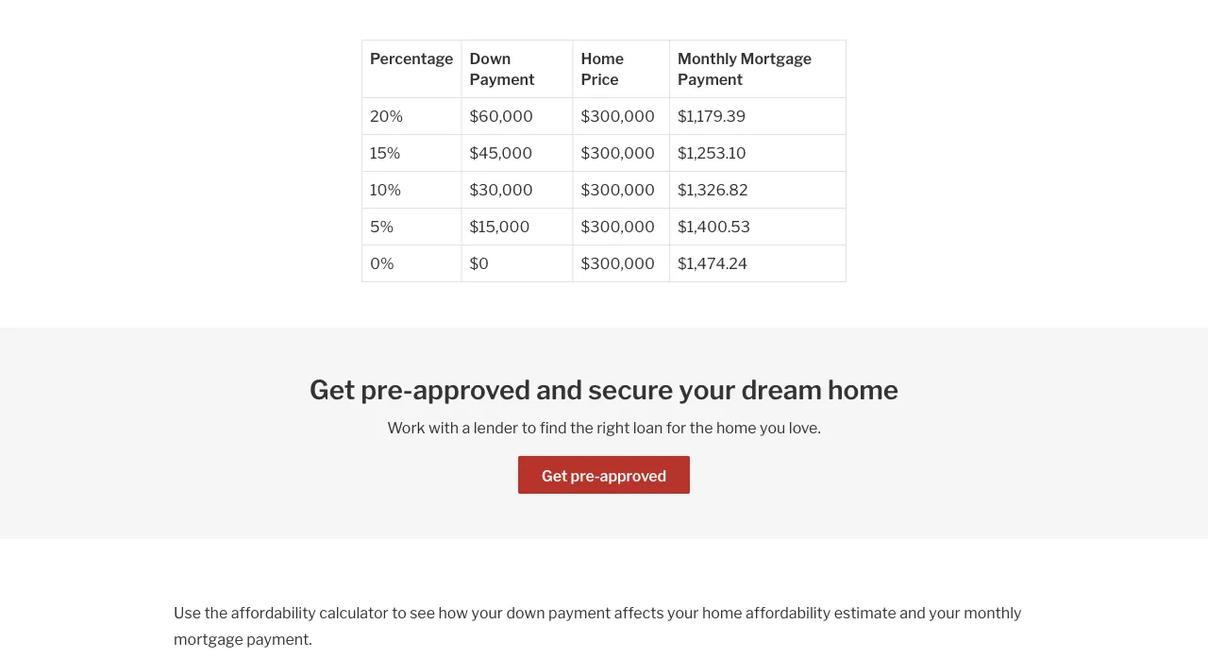 Task type: describe. For each thing, give the bounding box(es) containing it.
and inside use the affordability calculator to see how your down payment affects your home affordability estimate and your monthly mortgage payment.
[[900, 604, 926, 622]]

you
[[760, 418, 786, 437]]

affects
[[615, 604, 665, 622]]

calculator
[[319, 604, 389, 622]]

$300,000 for $1,253.10
[[581, 144, 655, 162]]

$45,000
[[470, 144, 533, 162]]

1 affordability from the left
[[231, 604, 316, 622]]

estimate
[[835, 604, 897, 622]]

$1,179.39
[[678, 107, 746, 125]]

mortgage
[[174, 630, 243, 648]]

2 horizontal spatial the
[[690, 418, 714, 437]]

down
[[507, 604, 546, 622]]

how
[[439, 604, 469, 622]]

0%
[[370, 254, 394, 272]]

down payment
[[470, 49, 535, 88]]

find
[[540, 418, 567, 437]]

$1,400.53
[[678, 217, 751, 236]]

monthly
[[678, 49, 738, 68]]

with
[[429, 418, 459, 437]]

approved for get pre-approved
[[600, 467, 667, 485]]

$0
[[470, 254, 489, 272]]

monthly mortgage payment
[[678, 49, 812, 88]]

10%
[[370, 180, 401, 199]]

a
[[462, 418, 471, 437]]

your up for in the bottom of the page
[[679, 374, 736, 406]]

your left the monthly on the bottom right of page
[[930, 604, 961, 622]]

to for calculator
[[392, 604, 407, 622]]

to for lender
[[522, 418, 537, 437]]

$1,326.82
[[678, 180, 749, 199]]

home
[[581, 49, 624, 68]]

see
[[410, 604, 435, 622]]

15%
[[370, 144, 401, 162]]

$300,000 for $1,400.53
[[581, 217, 655, 236]]

percentage
[[370, 49, 454, 68]]

$1,474.24
[[678, 254, 748, 272]]

get for get pre-approved and secure your dream home
[[310, 374, 356, 406]]

for
[[667, 418, 687, 437]]

approved for get pre-approved and secure your dream home
[[413, 374, 531, 406]]

0 vertical spatial home
[[828, 374, 899, 406]]

down
[[470, 49, 511, 68]]

get pre-approved
[[542, 467, 667, 485]]

home inside use the affordability calculator to see how your down payment affects your home affordability estimate and your monthly mortgage payment.
[[703, 604, 743, 622]]

lender
[[474, 418, 519, 437]]



Task type: locate. For each thing, give the bounding box(es) containing it.
pre- for get pre-approved and secure your dream home
[[361, 374, 413, 406]]

and up find
[[537, 374, 583, 406]]

4 $300,000 from the top
[[581, 217, 655, 236]]

1 horizontal spatial approved
[[600, 467, 667, 485]]

0 horizontal spatial affordability
[[231, 604, 316, 622]]

your
[[679, 374, 736, 406], [472, 604, 503, 622], [668, 604, 699, 622], [930, 604, 961, 622]]

get
[[310, 374, 356, 406], [542, 467, 568, 485]]

1 horizontal spatial get
[[542, 467, 568, 485]]

home right affects
[[703, 604, 743, 622]]

0 horizontal spatial pre-
[[361, 374, 413, 406]]

approved up a
[[413, 374, 531, 406]]

payment inside monthly mortgage payment
[[678, 70, 744, 88]]

home price
[[581, 49, 624, 88]]

1 vertical spatial pre-
[[571, 467, 600, 485]]

3 $300,000 from the top
[[581, 180, 655, 199]]

right
[[597, 418, 630, 437]]

1 horizontal spatial to
[[522, 418, 537, 437]]

work with a lender to find the right loan for the home you love.
[[387, 418, 821, 437]]

1 vertical spatial and
[[900, 604, 926, 622]]

1 horizontal spatial the
[[570, 418, 594, 437]]

2 vertical spatial home
[[703, 604, 743, 622]]

love.
[[789, 418, 821, 437]]

loan
[[634, 418, 663, 437]]

0 horizontal spatial the
[[204, 604, 228, 622]]

$15,000
[[470, 217, 530, 236]]

1 horizontal spatial payment
[[678, 70, 744, 88]]

to
[[522, 418, 537, 437], [392, 604, 407, 622]]

the
[[570, 418, 594, 437], [690, 418, 714, 437], [204, 604, 228, 622]]

20%
[[370, 107, 403, 125]]

affordability
[[231, 604, 316, 622], [746, 604, 831, 622]]

home
[[828, 374, 899, 406], [717, 418, 757, 437], [703, 604, 743, 622]]

0 vertical spatial pre-
[[361, 374, 413, 406]]

pre- for get pre-approved
[[571, 467, 600, 485]]

to inside use the affordability calculator to see how your down payment affects your home affordability estimate and your monthly mortgage payment.
[[392, 604, 407, 622]]

0 vertical spatial get
[[310, 374, 356, 406]]

$300,000 for $1,326.82
[[581, 180, 655, 199]]

pre- up work
[[361, 374, 413, 406]]

0 horizontal spatial and
[[537, 374, 583, 406]]

the right for in the bottom of the page
[[690, 418, 714, 437]]

home left you
[[717, 418, 757, 437]]

1 horizontal spatial affordability
[[746, 604, 831, 622]]

get pre-approved button
[[518, 456, 691, 494]]

payment down monthly
[[678, 70, 744, 88]]

1 horizontal spatial and
[[900, 604, 926, 622]]

1 horizontal spatial pre-
[[571, 467, 600, 485]]

work
[[387, 418, 426, 437]]

1 payment from the left
[[470, 70, 535, 88]]

payment.
[[247, 630, 312, 648]]

0 horizontal spatial payment
[[470, 70, 535, 88]]

get pre-approved and secure your dream home
[[310, 374, 899, 406]]

use the affordability calculator to see how your down payment affects your home affordability estimate and your monthly mortgage payment.
[[174, 604, 1022, 648]]

0 horizontal spatial to
[[392, 604, 407, 622]]

approved inside button
[[600, 467, 667, 485]]

your right affects
[[668, 604, 699, 622]]

your right how
[[472, 604, 503, 622]]

2 affordability from the left
[[746, 604, 831, 622]]

2 payment from the left
[[678, 70, 744, 88]]

5%
[[370, 217, 394, 236]]

5 $300,000 from the top
[[581, 254, 655, 272]]

approved down loan
[[600, 467, 667, 485]]

$30,000
[[470, 180, 533, 199]]

1 $300,000 from the top
[[581, 107, 655, 125]]

use
[[174, 604, 201, 622]]

affordability up payment.
[[231, 604, 316, 622]]

0 vertical spatial to
[[522, 418, 537, 437]]

secure
[[589, 374, 674, 406]]

payment
[[549, 604, 611, 622]]

pre-
[[361, 374, 413, 406], [571, 467, 600, 485]]

mortgage
[[741, 49, 812, 68]]

get inside button
[[542, 467, 568, 485]]

0 horizontal spatial approved
[[413, 374, 531, 406]]

1 vertical spatial home
[[717, 418, 757, 437]]

$300,000
[[581, 107, 655, 125], [581, 144, 655, 162], [581, 180, 655, 199], [581, 217, 655, 236], [581, 254, 655, 272]]

$60,000
[[470, 107, 534, 125]]

to left find
[[522, 418, 537, 437]]

and
[[537, 374, 583, 406], [900, 604, 926, 622]]

1 vertical spatial get
[[542, 467, 568, 485]]

1 vertical spatial approved
[[600, 467, 667, 485]]

payment down down
[[470, 70, 535, 88]]

to left see
[[392, 604, 407, 622]]

1 vertical spatial to
[[392, 604, 407, 622]]

affordability left estimate on the bottom of page
[[746, 604, 831, 622]]

approved
[[413, 374, 531, 406], [600, 467, 667, 485]]

0 horizontal spatial get
[[310, 374, 356, 406]]

$300,000 for $1,474.24
[[581, 254, 655, 272]]

get for get pre-approved
[[542, 467, 568, 485]]

the up 'mortgage'
[[204, 604, 228, 622]]

the right find
[[570, 418, 594, 437]]

$1,253.10
[[678, 144, 747, 162]]

the inside use the affordability calculator to see how your down payment affects your home affordability estimate and your monthly mortgage payment.
[[204, 604, 228, 622]]

monthly
[[964, 604, 1022, 622]]

2 $300,000 from the top
[[581, 144, 655, 162]]

0 vertical spatial and
[[537, 374, 583, 406]]

price
[[581, 70, 619, 88]]

pre- down work with a lender to find the right loan for the home you love.
[[571, 467, 600, 485]]

0 vertical spatial approved
[[413, 374, 531, 406]]

dream
[[742, 374, 823, 406]]

$300,000 for $1,179.39
[[581, 107, 655, 125]]

home right dream
[[828, 374, 899, 406]]

and right estimate on the bottom of page
[[900, 604, 926, 622]]

pre- inside button
[[571, 467, 600, 485]]

payment
[[470, 70, 535, 88], [678, 70, 744, 88]]



Task type: vqa. For each thing, say whether or not it's contained in the screenshot.
$30,000
yes



